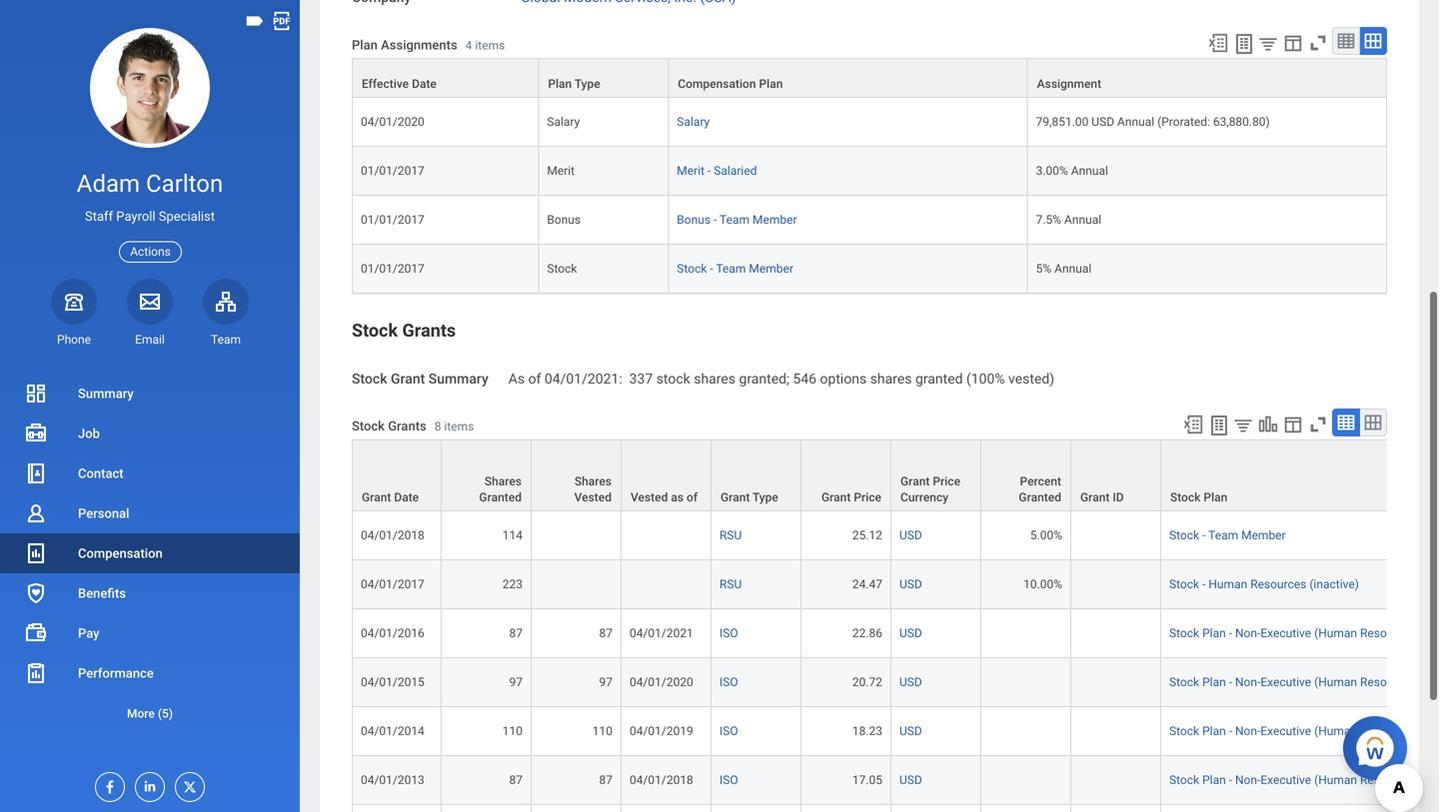 Task type: describe. For each thing, give the bounding box(es) containing it.
options
[[820, 371, 867, 387]]

grant type
[[721, 491, 778, 505]]

table image for expand table image at the right top
[[1336, 31, 1356, 51]]

iso link for 04/01/2019
[[720, 724, 738, 738]]

iso link for 04/01/2018
[[720, 773, 738, 787]]

percent granted
[[1019, 475, 1061, 505]]

grant price
[[821, 491, 881, 505]]

merit for merit
[[547, 164, 575, 178]]

granted;
[[739, 371, 790, 387]]

grant type column header
[[712, 440, 802, 513]]

stock - human resources (inactive) link
[[1169, 578, 1359, 591]]

non- for 18.23
[[1235, 724, 1261, 738]]

annual left (prorated:
[[1117, 115, 1154, 129]]

grant date
[[362, 491, 419, 505]]

more (5) button
[[0, 702, 300, 726]]

view worker - expand/collapse chart image
[[1257, 414, 1279, 436]]

annual for 3.00% annual
[[1071, 164, 1108, 178]]

4 row from the top
[[352, 196, 1387, 245]]

member for bonus
[[753, 213, 797, 227]]

1 click to view/edit grid preferences image from the top
[[1282, 32, 1304, 54]]

04/01/2014
[[361, 724, 425, 738]]

compensation for compensation
[[78, 546, 163, 561]]

summary image
[[24, 382, 48, 406]]

2 shares from the left
[[870, 371, 912, 387]]

contact link
[[0, 454, 300, 494]]

stock plan - non-executive (human resources - pa for 17.05
[[1169, 773, 1439, 787]]

bonus for bonus
[[547, 213, 581, 227]]

plan assignments 4 items
[[352, 37, 505, 52]]

pa for 20.72
[[1426, 675, 1439, 689]]

(human for 20.72
[[1314, 675, 1357, 689]]

vested as of column header
[[622, 440, 712, 513]]

04/01/2021
[[630, 626, 693, 640]]

24.47
[[852, 578, 882, 591]]

executive for 18.23
[[1261, 724, 1311, 738]]

0 vertical spatial stock - team member link
[[677, 258, 793, 276]]

grant id
[[1080, 491, 1124, 505]]

1 110 from the left
[[502, 724, 523, 738]]

of inside popup button
[[687, 491, 698, 505]]

(5)
[[158, 707, 173, 721]]

export to worksheets image for assignments
[[1232, 32, 1256, 56]]

table image for expand table icon
[[1336, 413, 1356, 433]]

row containing 04/01/2013
[[352, 756, 1439, 805]]

(human for 22.86
[[1314, 626, 1357, 640]]

plan inside popup button
[[548, 77, 572, 91]]

04/01/2019
[[630, 724, 693, 738]]

grant price currency button
[[891, 441, 980, 511]]

01/01/2017 for merit
[[361, 164, 425, 178]]

plan type button
[[539, 59, 668, 97]]

22.86
[[852, 626, 882, 640]]

usd link for 24.47
[[899, 574, 922, 591]]

79,851.00
[[1036, 115, 1089, 129]]

merit - salaried
[[677, 164, 757, 178]]

grant price button
[[802, 441, 890, 511]]

team inside 'team adam carlton' element
[[211, 333, 241, 347]]

row containing 04/01/2015
[[352, 658, 1439, 707]]

grant for grant price
[[821, 491, 851, 505]]

compensation plan
[[678, 77, 783, 91]]

granted
[[915, 371, 963, 387]]

actions button
[[119, 241, 182, 263]]

stock plan - non-executive (human resources - pa for 22.86
[[1169, 626, 1439, 640]]

plan inside "popup button"
[[759, 77, 783, 91]]

expand table image
[[1363, 413, 1383, 433]]

iso for 04/01/2019
[[720, 724, 738, 738]]

date for effective date
[[412, 77, 437, 91]]

usd link for 22.86
[[899, 622, 922, 640]]

performance
[[78, 666, 154, 681]]

compensation image
[[24, 542, 48, 566]]

rsu for 24.47
[[720, 578, 742, 591]]

2 97 from the left
[[599, 675, 613, 689]]

04/01/2020 inside stock grants group
[[630, 675, 693, 689]]

non- for 22.86
[[1235, 626, 1261, 640]]

grant up stock grants 8 items
[[391, 371, 425, 387]]

01/01/2017 for bonus
[[361, 213, 425, 227]]

(human for 18.23
[[1314, 724, 1357, 738]]

stock grant summary
[[352, 371, 488, 387]]

personal
[[78, 506, 129, 521]]

row containing 04/01/2014
[[352, 707, 1439, 756]]

1 vested from the left
[[574, 491, 612, 505]]

assignments
[[381, 37, 457, 52]]

personal link
[[0, 494, 300, 534]]

toolbar for stock grants
[[1173, 409, 1387, 440]]

stock grants group
[[352, 319, 1439, 812]]

currency
[[900, 491, 948, 505]]

3.00%
[[1036, 164, 1068, 178]]

resources for 22.86
[[1360, 626, 1416, 640]]

grant date column header
[[352, 440, 442, 513]]

resources for 17.05
[[1360, 773, 1416, 787]]

shares granted column header
[[442, 440, 532, 513]]

job image
[[24, 422, 48, 446]]

usd for 18.23
[[899, 724, 922, 738]]

stock plan - non-executive (human resources - pa link for 17.05
[[1169, 773, 1439, 787]]

email adam carlton element
[[127, 332, 173, 348]]

546
[[793, 371, 817, 387]]

as
[[671, 491, 684, 505]]

grant type button
[[712, 441, 801, 511]]

x image
[[176, 774, 198, 796]]

export to excel image for grants
[[1182, 414, 1204, 436]]

plan type
[[548, 77, 600, 91]]

grant price column header
[[802, 440, 891, 513]]

percent
[[1020, 475, 1061, 489]]

stock plan - non-executive (human resources - pa link for 20.72
[[1169, 675, 1439, 689]]

1 salary from the left
[[547, 115, 580, 129]]

staff payroll specialist
[[85, 209, 215, 224]]

vested as of
[[631, 491, 698, 505]]

annual for 5% annual
[[1054, 262, 1092, 276]]

(human for 17.05
[[1314, 773, 1357, 787]]

shares vested
[[574, 475, 612, 505]]

summary link
[[0, 374, 300, 414]]

summary inside list
[[78, 386, 134, 401]]

grant id button
[[1071, 441, 1160, 511]]

type for grant type
[[753, 491, 778, 505]]

shares vested button
[[532, 441, 621, 511]]

payroll
[[116, 209, 155, 224]]

stock plan
[[1170, 491, 1228, 505]]

items for grants
[[444, 420, 474, 434]]

stock - team member inside stock grants group
[[1169, 529, 1286, 543]]

phone adam carlton element
[[51, 332, 97, 348]]

stock grants
[[352, 320, 456, 341]]

7.5%
[[1036, 213, 1061, 227]]

(prorated:
[[1157, 115, 1210, 129]]

usd for 24.47
[[899, 578, 922, 591]]

vested as of button
[[622, 441, 711, 511]]

0 horizontal spatial 04/01/2020
[[361, 115, 425, 129]]

iso link for 04/01/2021
[[720, 626, 738, 640]]

iso for 04/01/2021
[[720, 626, 738, 640]]

stock grant summary element
[[508, 359, 1054, 389]]

iso link for 04/01/2020
[[720, 675, 738, 689]]

performance link
[[0, 654, 300, 694]]

salaried
[[714, 164, 757, 178]]

iso for 04/01/2020
[[720, 675, 738, 689]]

iso for 04/01/2018
[[720, 773, 738, 787]]

5.00%
[[1030, 529, 1062, 543]]

1 horizontal spatial stock - team member link
[[1169, 529, 1286, 543]]

select to filter grid data image
[[1257, 33, 1279, 54]]

stock - human resources (inactive)
[[1169, 578, 1359, 591]]

row containing 04/01/2017
[[352, 561, 1439, 609]]

team inside stock grants group
[[1208, 529, 1238, 543]]

effective
[[362, 77, 409, 91]]

row containing effective date
[[352, 58, 1387, 98]]

of inside stock grant summary element
[[528, 371, 541, 387]]

email
[[135, 333, 165, 347]]

20.72
[[852, 675, 882, 689]]

list containing summary
[[0, 374, 300, 734]]

7.5% annual
[[1036, 213, 1101, 227]]

merit - salaried link
[[677, 160, 757, 178]]

phone
[[57, 333, 91, 347]]

items for assignments
[[475, 38, 505, 52]]

01/01/2017 for stock
[[361, 262, 425, 276]]

grant for grant type
[[721, 491, 750, 505]]

04/01/2017
[[361, 578, 425, 591]]

specialist
[[159, 209, 215, 224]]

usd right 79,851.00
[[1092, 115, 1114, 129]]

pay link
[[0, 614, 300, 654]]

25.12
[[852, 529, 882, 543]]

79,851.00 usd annual (prorated: 63,880.80)
[[1036, 115, 1270, 129]]

job link
[[0, 414, 300, 454]]

1 shares from the left
[[694, 371, 736, 387]]

2 vested from the left
[[631, 491, 668, 505]]

bonus - team member
[[677, 213, 797, 227]]

5% annual
[[1036, 262, 1092, 276]]

human
[[1209, 578, 1247, 591]]



Task type: locate. For each thing, give the bounding box(es) containing it.
04/01/2021:
[[545, 371, 622, 387]]

annual right 3.00%
[[1071, 164, 1108, 178]]

stock - team member link down "stock plan"
[[1169, 529, 1286, 543]]

97
[[509, 675, 523, 689], [599, 675, 613, 689]]

1 granted from the left
[[479, 491, 522, 505]]

usd for 17.05
[[899, 773, 922, 787]]

grants
[[402, 320, 456, 341], [388, 419, 426, 434]]

1 vertical spatial click to view/edit grid preferences image
[[1282, 414, 1304, 436]]

0 vertical spatial price
[[933, 475, 960, 489]]

6 usd link from the top
[[899, 769, 922, 787]]

toolbar inside stock grants group
[[1173, 409, 1387, 440]]

team down salaried
[[720, 213, 750, 227]]

1 vertical spatial price
[[854, 491, 881, 505]]

usd link for 18.23
[[899, 720, 922, 738]]

shares inside shares granted
[[485, 475, 522, 489]]

9 row from the top
[[352, 609, 1439, 658]]

date for grant date
[[394, 491, 419, 505]]

usd right 20.72 in the bottom of the page
[[899, 675, 922, 689]]

1 horizontal spatial 110
[[592, 724, 613, 738]]

cell
[[532, 512, 622, 561], [622, 512, 712, 561], [1071, 512, 1161, 561], [532, 561, 622, 609], [622, 561, 712, 609], [1071, 561, 1161, 609], [981, 609, 1071, 658], [1071, 609, 1161, 658], [981, 658, 1071, 707], [1071, 658, 1161, 707], [981, 707, 1071, 756], [1071, 707, 1161, 756], [981, 756, 1071, 805], [1071, 756, 1161, 805], [352, 805, 442, 812], [442, 805, 532, 812], [532, 805, 622, 812], [622, 805, 712, 812], [712, 805, 802, 812], [802, 805, 891, 812], [891, 805, 981, 812], [981, 805, 1071, 812], [1071, 805, 1161, 812], [1161, 805, 1439, 812]]

(inactive)
[[1310, 578, 1359, 591]]

grant right the grant type column header
[[821, 491, 851, 505]]

merit down plan type
[[547, 164, 575, 178]]

benefits image
[[24, 582, 48, 606]]

0 vertical spatial click to view/edit grid preferences image
[[1282, 32, 1304, 54]]

stock plan button
[[1161, 441, 1439, 511]]

04/01/2018 down grant date at the left of the page
[[361, 529, 425, 543]]

1 usd link from the top
[[899, 525, 922, 543]]

1 vertical spatial 01/01/2017
[[361, 213, 425, 227]]

compensation inside "popup button"
[[678, 77, 756, 91]]

items
[[475, 38, 505, 52], [444, 420, 474, 434]]

stock plan - non-executive (human resources - pa link for 18.23
[[1169, 724, 1439, 738]]

grant for grant date
[[362, 491, 391, 505]]

usd right 18.23
[[899, 724, 922, 738]]

0 vertical spatial 01/01/2017
[[361, 164, 425, 178]]

row containing 04/01/2016
[[352, 609, 1439, 658]]

of right as
[[528, 371, 541, 387]]

type for plan type
[[574, 77, 600, 91]]

1 horizontal spatial vested
[[631, 491, 668, 505]]

1 vertical spatial type
[[753, 491, 778, 505]]

2 row from the top
[[352, 98, 1387, 147]]

1 rsu from the top
[[720, 529, 742, 543]]

0 vertical spatial rsu link
[[720, 529, 742, 543]]

13 row from the top
[[352, 805, 1439, 812]]

2 merit from the left
[[677, 164, 705, 178]]

vested left the as
[[631, 491, 668, 505]]

vested left vested as of
[[574, 491, 612, 505]]

2 01/01/2017 from the top
[[361, 213, 425, 227]]

carlton
[[146, 169, 223, 198]]

4 usd link from the top
[[899, 671, 922, 689]]

1 row from the top
[[352, 58, 1387, 98]]

stock - team member down bonus - team member
[[677, 262, 793, 276]]

10.00%
[[1023, 578, 1062, 591]]

0 vertical spatial export to worksheets image
[[1232, 32, 1256, 56]]

grants left 8
[[388, 419, 426, 434]]

2 vertical spatial 01/01/2017
[[361, 262, 425, 276]]

1 horizontal spatial bonus
[[677, 213, 711, 227]]

member up stock - human resources (inactive)
[[1241, 529, 1286, 543]]

1 vertical spatial table image
[[1336, 413, 1356, 433]]

iso link
[[720, 626, 738, 640], [720, 675, 738, 689], [720, 724, 738, 738], [720, 773, 738, 787]]

granted inside column header
[[1019, 491, 1061, 505]]

table image left expand table icon
[[1336, 413, 1356, 433]]

grant right the as
[[721, 491, 750, 505]]

11 row from the top
[[352, 707, 1439, 756]]

type inside column header
[[753, 491, 778, 505]]

2 rsu from the top
[[720, 578, 742, 591]]

4 stock plan - non-executive (human resources - pa from the top
[[1169, 773, 1439, 787]]

grant for grant id
[[1080, 491, 1110, 505]]

executive for 22.86
[[1261, 626, 1311, 640]]

(100%
[[966, 371, 1005, 387]]

price inside column header
[[854, 491, 881, 505]]

toolbar up stock plan popup button at the right of the page
[[1173, 409, 1387, 440]]

price up currency
[[933, 475, 960, 489]]

0 horizontal spatial merit
[[547, 164, 575, 178]]

resources for 18.23
[[1360, 724, 1416, 738]]

tag image
[[244, 10, 266, 32]]

team
[[720, 213, 750, 227], [716, 262, 746, 276], [211, 333, 241, 347], [1208, 529, 1238, 543]]

toolbar up assignment popup button
[[1198, 27, 1387, 58]]

grant up currency
[[900, 475, 930, 489]]

1 horizontal spatial merit
[[677, 164, 705, 178]]

bonus for bonus - team member
[[677, 213, 711, 227]]

shares vested column header
[[532, 440, 622, 513]]

5 row from the top
[[352, 245, 1387, 294]]

member down bonus - team member
[[749, 262, 793, 276]]

executive for 17.05
[[1261, 773, 1311, 787]]

granted down "percent"
[[1019, 491, 1061, 505]]

team down 'view team' image
[[211, 333, 241, 347]]

stock plan - non-executive (human resources - pa for 20.72
[[1169, 675, 1439, 689]]

merit for merit - salaried
[[677, 164, 705, 178]]

row containing shares granted
[[352, 440, 1439, 513]]

0 vertical spatial table image
[[1336, 31, 1356, 51]]

row containing 04/01/2018
[[352, 512, 1439, 561]]

effective date button
[[353, 59, 538, 97]]

0 horizontal spatial export to worksheets image
[[1207, 414, 1231, 438]]

linkedin image
[[136, 774, 158, 795]]

team down bonus - team member
[[716, 262, 746, 276]]

1 horizontal spatial salary
[[677, 115, 710, 129]]

0 horizontal spatial compensation
[[78, 546, 163, 561]]

stock plan - non-executive (human resources - pa for 18.23
[[1169, 724, 1439, 738]]

usd for 20.72
[[899, 675, 922, 689]]

0 horizontal spatial items
[[444, 420, 474, 434]]

shares
[[694, 371, 736, 387], [870, 371, 912, 387]]

0 horizontal spatial 97
[[509, 675, 523, 689]]

export to excel image left select to filter grid data icon
[[1182, 414, 1204, 436]]

grants for stock grants 8 items
[[388, 419, 426, 434]]

4 stock plan - non-executive (human resources - pa link from the top
[[1169, 773, 1439, 787]]

1 stock plan - non-executive (human resources - pa link from the top
[[1169, 626, 1439, 640]]

mail image
[[138, 290, 162, 314]]

as
[[508, 371, 525, 387]]

0 vertical spatial stock - team member
[[677, 262, 793, 276]]

usd down currency
[[899, 529, 922, 543]]

click to view/edit grid preferences image left fullscreen icon on the bottom
[[1282, 414, 1304, 436]]

1 horizontal spatial type
[[753, 491, 778, 505]]

0 horizontal spatial stock - team member link
[[677, 258, 793, 276]]

export to worksheets image for grants
[[1207, 414, 1231, 438]]

0 horizontal spatial summary
[[78, 386, 134, 401]]

vested)
[[1008, 371, 1054, 387]]

click to view/edit grid preferences image left fullscreen image
[[1282, 32, 1304, 54]]

4
[[465, 38, 472, 52]]

annual right 5%
[[1054, 262, 1092, 276]]

2 granted from the left
[[1019, 491, 1061, 505]]

non- for 20.72
[[1235, 675, 1261, 689]]

price inside grant price currency
[[933, 475, 960, 489]]

usd link
[[899, 525, 922, 543], [899, 574, 922, 591], [899, 622, 922, 640], [899, 671, 922, 689], [899, 720, 922, 738], [899, 769, 922, 787]]

team link
[[203, 279, 249, 348]]

date
[[412, 77, 437, 91], [394, 491, 419, 505]]

facebook image
[[96, 774, 118, 796]]

effective date
[[362, 77, 437, 91]]

1 vertical spatial toolbar
[[1173, 409, 1387, 440]]

1 horizontal spatial 04/01/2020
[[630, 675, 693, 689]]

usd link right 24.47
[[899, 574, 922, 591]]

1 merit from the left
[[547, 164, 575, 178]]

grant inside "grant type" popup button
[[721, 491, 750, 505]]

0 horizontal spatial salary
[[547, 115, 580, 129]]

compensation down 'personal'
[[78, 546, 163, 561]]

adam carlton
[[77, 169, 223, 198]]

usd link right 22.86
[[899, 622, 922, 640]]

price up the "25.12"
[[854, 491, 881, 505]]

3 iso from the top
[[720, 724, 738, 738]]

adam
[[77, 169, 140, 198]]

8
[[434, 420, 441, 434]]

performance image
[[24, 662, 48, 686]]

stock
[[656, 371, 690, 387]]

pay
[[78, 626, 99, 641]]

member for stock
[[749, 262, 793, 276]]

member inside stock grants group
[[1241, 529, 1286, 543]]

2 executive from the top
[[1261, 675, 1311, 689]]

benefits
[[78, 586, 126, 601]]

0 horizontal spatial shares
[[485, 475, 522, 489]]

view printable version (pdf) image
[[271, 10, 293, 32]]

rsu link for 25.12
[[720, 529, 742, 543]]

0 vertical spatial 04/01/2020
[[361, 115, 425, 129]]

fullscreen image
[[1307, 414, 1329, 436]]

stock grants button
[[352, 320, 456, 341]]

of
[[528, 371, 541, 387], [687, 491, 698, 505]]

grant price currency
[[900, 475, 960, 505]]

salary up merit - salaried link
[[677, 115, 710, 129]]

1 vertical spatial stock - team member link
[[1169, 529, 1286, 543]]

pa
[[1426, 626, 1439, 640], [1426, 675, 1439, 689], [1426, 724, 1439, 738], [1426, 773, 1439, 787]]

2 usd link from the top
[[899, 574, 922, 591]]

compensation link
[[0, 534, 300, 574]]

shares for shares vested
[[575, 475, 612, 489]]

rsu
[[720, 529, 742, 543], [720, 578, 742, 591]]

date inside column header
[[394, 491, 419, 505]]

4 (human from the top
[[1314, 773, 1357, 787]]

phone image
[[60, 290, 88, 314]]

2 stock plan - non-executive (human resources - pa link from the top
[[1169, 675, 1439, 689]]

3 usd link from the top
[[899, 622, 922, 640]]

salary down plan type
[[547, 115, 580, 129]]

table image
[[1336, 31, 1356, 51], [1336, 413, 1356, 433]]

1 vertical spatial items
[[444, 420, 474, 434]]

1 horizontal spatial granted
[[1019, 491, 1061, 505]]

2 iso link from the top
[[720, 675, 738, 689]]

5%
[[1036, 262, 1052, 276]]

more
[[127, 707, 155, 721]]

stock - team member
[[677, 262, 793, 276], [1169, 529, 1286, 543]]

0 vertical spatial 04/01/2018
[[361, 529, 425, 543]]

actions
[[130, 245, 171, 259]]

1 vertical spatial grants
[[388, 419, 426, 434]]

2 rsu link from the top
[[720, 578, 742, 591]]

0 vertical spatial type
[[574, 77, 600, 91]]

0 vertical spatial grants
[[402, 320, 456, 341]]

0 horizontal spatial stock - team member
[[677, 262, 793, 276]]

annual for 7.5% annual
[[1064, 213, 1101, 227]]

grant inside grant price currency
[[900, 475, 930, 489]]

2 pa from the top
[[1426, 675, 1439, 689]]

1 rsu link from the top
[[720, 529, 742, 543]]

2 vertical spatial member
[[1241, 529, 1286, 543]]

usd for 22.86
[[899, 626, 922, 640]]

percent granted button
[[981, 441, 1070, 511]]

stock - team member down "stock plan"
[[1169, 529, 1286, 543]]

0 horizontal spatial type
[[574, 77, 600, 91]]

view team image
[[214, 290, 238, 314]]

2 click to view/edit grid preferences image from the top
[[1282, 414, 1304, 436]]

price for grant price currency
[[933, 475, 960, 489]]

items right 4
[[475, 38, 505, 52]]

2 shares from the left
[[575, 475, 612, 489]]

date down stock grants 8 items
[[394, 491, 419, 505]]

1 shares from the left
[[485, 475, 522, 489]]

granted for shares
[[479, 491, 522, 505]]

stock inside popup button
[[1170, 491, 1201, 505]]

0 horizontal spatial export to excel image
[[1182, 414, 1204, 436]]

more (5) button
[[0, 694, 300, 734]]

row
[[352, 58, 1387, 98], [352, 98, 1387, 147], [352, 147, 1387, 196], [352, 196, 1387, 245], [352, 245, 1387, 294], [352, 440, 1439, 513], [352, 512, 1439, 561], [352, 561, 1439, 609], [352, 609, 1439, 658], [352, 658, 1439, 707], [352, 707, 1439, 756], [352, 756, 1439, 805], [352, 805, 1439, 812]]

1 01/01/2017 from the top
[[361, 164, 425, 178]]

navigation pane region
[[0, 0, 300, 812]]

expand table image
[[1363, 31, 1383, 51]]

2 table image from the top
[[1336, 413, 1356, 433]]

items right 8
[[444, 420, 474, 434]]

1 (human from the top
[[1314, 626, 1357, 640]]

shares right options
[[870, 371, 912, 387]]

3 executive from the top
[[1261, 724, 1311, 738]]

shares inside the shares vested
[[575, 475, 612, 489]]

3 stock plan - non-executive (human resources - pa from the top
[[1169, 724, 1439, 738]]

0 horizontal spatial bonus
[[547, 213, 581, 227]]

fullscreen image
[[1307, 32, 1329, 54]]

summary inside stock grants group
[[428, 371, 488, 387]]

4 non- from the top
[[1235, 773, 1261, 787]]

stock plan - non-executive (human resources - pa
[[1169, 626, 1439, 640], [1169, 675, 1439, 689], [1169, 724, 1439, 738], [1169, 773, 1439, 787]]

7 row from the top
[[352, 512, 1439, 561]]

1 horizontal spatial price
[[933, 475, 960, 489]]

usd link right 20.72 in the bottom of the page
[[899, 671, 922, 689]]

items inside stock grants 8 items
[[444, 420, 474, 434]]

click to view/edit grid preferences image
[[1282, 32, 1304, 54], [1282, 414, 1304, 436]]

2 (human from the top
[[1314, 675, 1357, 689]]

0 horizontal spatial of
[[528, 371, 541, 387]]

contact
[[78, 466, 124, 481]]

select to filter grid data image
[[1232, 415, 1254, 436]]

as of 04/01/2021:  337 stock shares granted; 546 options shares granted (100% vested)
[[508, 371, 1054, 387]]

1 horizontal spatial 04/01/2018
[[630, 773, 693, 787]]

annual right 7.5%
[[1064, 213, 1101, 227]]

1 vertical spatial compensation
[[78, 546, 163, 561]]

executive for 20.72
[[1261, 675, 1311, 689]]

grant for grant price currency
[[900, 475, 930, 489]]

merit left salaried
[[677, 164, 705, 178]]

email button
[[127, 279, 173, 348]]

export to excel image up assignment popup button
[[1207, 32, 1229, 54]]

1 horizontal spatial stock - team member
[[1169, 529, 1286, 543]]

6 row from the top
[[352, 440, 1439, 513]]

compensation plan button
[[669, 59, 1027, 97]]

percent granted column header
[[981, 440, 1071, 513]]

export to worksheets image
[[1232, 32, 1256, 56], [1207, 414, 1231, 438]]

type
[[574, 77, 600, 91], [753, 491, 778, 505]]

1 vertical spatial 04/01/2020
[[630, 675, 693, 689]]

export to excel image for assignments
[[1207, 32, 1229, 54]]

compensation for compensation plan
[[678, 77, 756, 91]]

usd right 17.05
[[899, 773, 922, 787]]

shares up the 114 in the bottom left of the page
[[485, 475, 522, 489]]

3 row from the top
[[352, 147, 1387, 196]]

grant id column header
[[1071, 440, 1161, 513]]

10 row from the top
[[352, 658, 1439, 707]]

0 vertical spatial of
[[528, 371, 541, 387]]

bonus
[[547, 213, 581, 227], [677, 213, 711, 227]]

summary up 8
[[428, 371, 488, 387]]

rsu for 25.12
[[720, 529, 742, 543]]

grant left 'id' at right bottom
[[1080, 491, 1110, 505]]

pa for 18.23
[[1426, 724, 1439, 738]]

2 110 from the left
[[592, 724, 613, 738]]

2 non- from the top
[[1235, 675, 1261, 689]]

phone button
[[51, 279, 97, 348]]

12 row from the top
[[352, 756, 1439, 805]]

0 vertical spatial toolbar
[[1198, 27, 1387, 58]]

usd right 24.47
[[899, 578, 922, 591]]

staff
[[85, 209, 113, 224]]

shares left vested as of popup button
[[575, 475, 612, 489]]

plan inside popup button
[[1204, 491, 1228, 505]]

01/01/2017
[[361, 164, 425, 178], [361, 213, 425, 227], [361, 262, 425, 276]]

1 horizontal spatial summary
[[428, 371, 488, 387]]

1 vertical spatial rsu
[[720, 578, 742, 591]]

team inside bonus - team member link
[[720, 213, 750, 227]]

usd link for 17.05
[[899, 769, 922, 787]]

merit
[[547, 164, 575, 178], [677, 164, 705, 178]]

stock plan - non-executive (human resources - pa link for 22.86
[[1169, 626, 1439, 640]]

shares right stock
[[694, 371, 736, 387]]

0 vertical spatial items
[[475, 38, 505, 52]]

0 horizontal spatial shares
[[694, 371, 736, 387]]

team adam carlton element
[[203, 332, 249, 348]]

17.05
[[852, 773, 882, 787]]

shares granted button
[[442, 441, 531, 511]]

plan
[[352, 37, 378, 52], [548, 77, 572, 91], [759, 77, 783, 91], [1204, 491, 1228, 505], [1202, 626, 1226, 640], [1202, 675, 1226, 689], [1202, 724, 1226, 738], [1202, 773, 1226, 787]]

1 horizontal spatial of
[[687, 491, 698, 505]]

table image left expand table image at the right top
[[1336, 31, 1356, 51]]

1 horizontal spatial shares
[[575, 475, 612, 489]]

1 table image from the top
[[1336, 31, 1356, 51]]

0 vertical spatial date
[[412, 77, 437, 91]]

223
[[502, 578, 523, 591]]

1 horizontal spatial export to excel image
[[1207, 32, 1229, 54]]

usd right 22.86
[[899, 626, 922, 640]]

usd link down currency
[[899, 525, 922, 543]]

1 non- from the top
[[1235, 626, 1261, 640]]

1 vertical spatial 04/01/2018
[[630, 773, 693, 787]]

salary link
[[677, 111, 710, 129]]

grants up stock grant summary
[[402, 320, 456, 341]]

grant inside grant price popup button
[[821, 491, 851, 505]]

4 pa from the top
[[1426, 773, 1439, 787]]

3 01/01/2017 from the top
[[361, 262, 425, 276]]

1 vertical spatial stock - team member
[[1169, 529, 1286, 543]]

3 stock plan - non-executive (human resources - pa link from the top
[[1169, 724, 1439, 738]]

assignment button
[[1028, 59, 1386, 97]]

1 pa from the top
[[1426, 626, 1439, 640]]

items inside plan assignments 4 items
[[475, 38, 505, 52]]

list
[[0, 374, 300, 734]]

1 vertical spatial date
[[394, 491, 419, 505]]

export to excel image
[[1207, 32, 1229, 54], [1182, 414, 1204, 436]]

of right the as
[[687, 491, 698, 505]]

assignment
[[1037, 77, 1101, 91]]

1 executive from the top
[[1261, 626, 1311, 640]]

shares for shares granted
[[485, 475, 522, 489]]

04/01/2013
[[361, 773, 425, 787]]

3 pa from the top
[[1426, 724, 1439, 738]]

pa for 17.05
[[1426, 773, 1439, 787]]

0 vertical spatial compensation
[[678, 77, 756, 91]]

granted for percent
[[1019, 491, 1061, 505]]

member down salaried
[[753, 213, 797, 227]]

1 horizontal spatial compensation
[[678, 77, 756, 91]]

grant down stock grants 8 items
[[362, 491, 391, 505]]

04/01/2020 down effective date
[[361, 115, 425, 129]]

1 horizontal spatial shares
[[870, 371, 912, 387]]

0 horizontal spatial 110
[[502, 724, 523, 738]]

export to worksheets image inside stock grants group
[[1207, 414, 1231, 438]]

granted up the 114 in the bottom left of the page
[[479, 491, 522, 505]]

0 vertical spatial export to excel image
[[1207, 32, 1229, 54]]

compensation inside list
[[78, 546, 163, 561]]

1 vertical spatial of
[[687, 491, 698, 505]]

stock - team member link down bonus - team member
[[677, 258, 793, 276]]

1 vertical spatial member
[[749, 262, 793, 276]]

pay image
[[24, 622, 48, 646]]

summary up job
[[78, 386, 134, 401]]

toolbar
[[1198, 27, 1387, 58], [1173, 409, 1387, 440]]

export to worksheets image left select to filter grid data icon
[[1207, 414, 1231, 438]]

usd link right 17.05
[[899, 769, 922, 787]]

2 bonus from the left
[[677, 213, 711, 227]]

04/01/2018 down 04/01/2019
[[630, 773, 693, 787]]

0 horizontal spatial 04/01/2018
[[361, 529, 425, 543]]

1 bonus from the left
[[547, 213, 581, 227]]

5 usd link from the top
[[899, 720, 922, 738]]

pa for 22.86
[[1426, 626, 1439, 640]]

resources for 20.72
[[1360, 675, 1416, 689]]

1 horizontal spatial 97
[[599, 675, 613, 689]]

8 row from the top
[[352, 561, 1439, 609]]

04/01/2016
[[361, 626, 425, 640]]

4 executive from the top
[[1261, 773, 1311, 787]]

vested
[[574, 491, 612, 505], [631, 491, 668, 505]]

2 stock plan - non-executive (human resources - pa from the top
[[1169, 675, 1439, 689]]

2 iso from the top
[[720, 675, 738, 689]]

rsu link for 24.47
[[720, 578, 742, 591]]

2 salary from the left
[[677, 115, 710, 129]]

grant date button
[[353, 441, 441, 511]]

0 horizontal spatial vested
[[574, 491, 612, 505]]

1 iso link from the top
[[720, 626, 738, 640]]

grant
[[391, 371, 425, 387], [900, 475, 930, 489], [362, 491, 391, 505], [721, 491, 750, 505], [821, 491, 851, 505], [1080, 491, 1110, 505]]

4 iso from the top
[[720, 773, 738, 787]]

granted inside "column header"
[[479, 491, 522, 505]]

export to excel image inside stock grants group
[[1182, 414, 1204, 436]]

1 97 from the left
[[509, 675, 523, 689]]

shares granted
[[479, 475, 522, 505]]

0 horizontal spatial price
[[854, 491, 881, 505]]

export to worksheets image left select to filter grid data image
[[1232, 32, 1256, 56]]

id
[[1113, 491, 1124, 505]]

stock grants 8 items
[[352, 419, 474, 434]]

1 vertical spatial export to worksheets image
[[1207, 414, 1231, 438]]

1 horizontal spatial export to worksheets image
[[1232, 32, 1256, 56]]

04/01/2015
[[361, 675, 425, 689]]

personal image
[[24, 502, 48, 526]]

price for grant price
[[854, 491, 881, 505]]

usd for 25.12
[[899, 529, 922, 543]]

grant inside grant id popup button
[[1080, 491, 1110, 505]]

usd link for 20.72
[[899, 671, 922, 689]]

-
[[708, 164, 711, 178], [714, 213, 717, 227], [710, 262, 713, 276], [1202, 529, 1206, 543], [1202, 578, 1206, 591], [1229, 626, 1232, 640], [1419, 626, 1423, 640], [1229, 675, 1232, 689], [1419, 675, 1423, 689], [1229, 724, 1232, 738], [1419, 724, 1423, 738], [1229, 773, 1232, 787], [1419, 773, 1423, 787]]

job
[[78, 426, 100, 441]]

bonus - team member link
[[677, 209, 797, 227]]

337
[[629, 371, 653, 387]]

usd link for 25.12
[[899, 525, 922, 543]]

date right effective
[[412, 77, 437, 91]]

contact image
[[24, 462, 48, 486]]

1 iso from the top
[[720, 626, 738, 640]]

0 horizontal spatial granted
[[479, 491, 522, 505]]

toolbar for plan assignments
[[1198, 27, 1387, 58]]

usd link right 18.23
[[899, 720, 922, 738]]

4 iso link from the top
[[720, 773, 738, 787]]

1 vertical spatial export to excel image
[[1182, 414, 1204, 436]]

3 iso link from the top
[[720, 724, 738, 738]]

1 vertical spatial rsu link
[[720, 578, 742, 591]]

3 non- from the top
[[1235, 724, 1261, 738]]

grants for stock grants
[[402, 320, 456, 341]]

grant inside grant date popup button
[[362, 491, 391, 505]]

grant price currency column header
[[891, 440, 981, 513]]

compensation up salary link
[[678, 77, 756, 91]]

3.00% annual
[[1036, 164, 1108, 178]]

3 (human from the top
[[1314, 724, 1357, 738]]

63,880.80)
[[1213, 115, 1270, 129]]

1 stock plan - non-executive (human resources - pa from the top
[[1169, 626, 1439, 640]]

0 vertical spatial rsu
[[720, 529, 742, 543]]

0 vertical spatial member
[[753, 213, 797, 227]]

non- for 17.05
[[1235, 773, 1261, 787]]

1 horizontal spatial items
[[475, 38, 505, 52]]

team down "stock plan"
[[1208, 529, 1238, 543]]

row containing 04/01/2020
[[352, 98, 1387, 147]]

04/01/2020 down 04/01/2021
[[630, 675, 693, 689]]

110
[[502, 724, 523, 738], [592, 724, 613, 738]]



Task type: vqa. For each thing, say whether or not it's contained in the screenshot.


